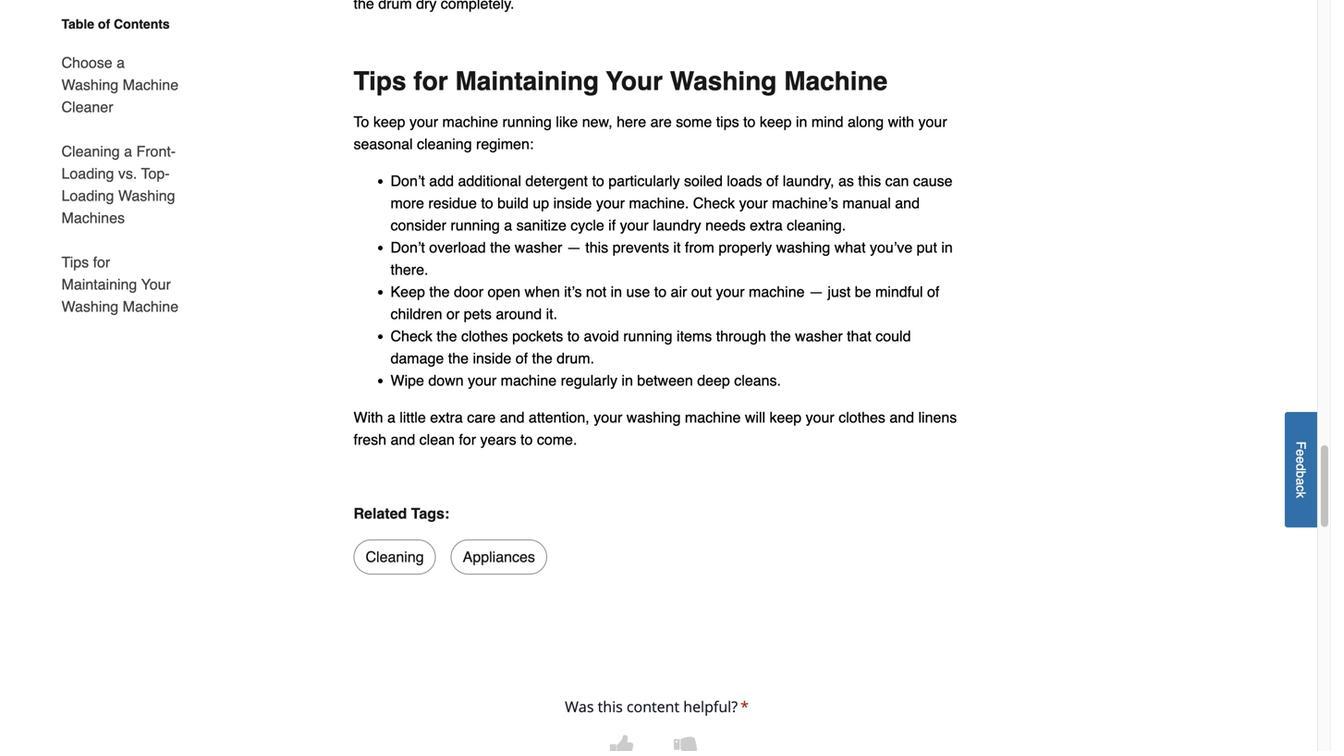 Task type: locate. For each thing, give the bounding box(es) containing it.
and inside the don't add additional detergent to particularly soiled loads of laundry, as this can cause more residue to build up inside your machine. check your machine's manual and consider running a sanitize cycle if your laundry needs extra cleaning. don't overload the washer — this prevents it from properly washing what you've put in there. keep the door open when it's not in use to air out your machine — just be mindful of children or pets around it. check the clothes pockets to avoid running items through the washer that could damage the inside of the drum. wipe down your machine regularly in between deep cleans.
[[896, 194, 920, 212]]

0 horizontal spatial extra
[[430, 409, 463, 426]]

from
[[685, 239, 715, 256]]

cleaning down related tags:
[[366, 549, 424, 566]]

for down machines
[[93, 254, 110, 271]]

washing inside the don't add additional detergent to particularly soiled loads of laundry, as this can cause more residue to build up inside your machine. check your machine's manual and consider running a sanitize cycle if your laundry needs extra cleaning. don't overload the washer — this prevents it from properly washing what you've put in there. keep the door open when it's not in use to air out your machine — just be mindful of children or pets around it. check the clothes pockets to avoid running items through the washer that could damage the inside of the drum. wipe down your machine regularly in between deep cleans.
[[776, 239, 831, 256]]

—
[[567, 239, 582, 256], [809, 283, 824, 300]]

k
[[1294, 492, 1309, 499]]

door
[[454, 283, 484, 300]]

and up years
[[500, 409, 525, 426]]

to keep your machine running like new, here are some tips to keep in mind along with your seasonal cleaning regimen:
[[354, 113, 948, 152]]

e up the d
[[1294, 450, 1309, 457]]

0 vertical spatial loading
[[62, 165, 114, 182]]

washing inside choose a washing machine cleaner
[[62, 76, 119, 93]]

1 horizontal spatial washer
[[795, 328, 843, 345]]

could
[[876, 328, 911, 345]]

a for cleaner
[[117, 54, 125, 71]]

0 horizontal spatial maintaining
[[62, 276, 137, 293]]

0 horizontal spatial washer
[[515, 239, 563, 256]]

children
[[391, 305, 443, 323]]

a for vs.
[[124, 143, 132, 160]]

clothes down pets
[[461, 328, 508, 345]]

care
[[467, 409, 496, 426]]

and
[[896, 194, 920, 212], [500, 409, 525, 426], [890, 409, 915, 426], [391, 431, 415, 448]]

to right years
[[521, 431, 533, 448]]

1 vertical spatial check
[[391, 328, 433, 345]]

0 horizontal spatial tips
[[62, 254, 89, 271]]

that
[[847, 328, 872, 345]]

2 horizontal spatial for
[[459, 431, 476, 448]]

fresh
[[354, 431, 387, 448]]

0 vertical spatial don't
[[391, 172, 425, 189]]

1 horizontal spatial clothes
[[839, 409, 886, 426]]

washing down cleaning.
[[776, 239, 831, 256]]

extra up clean
[[430, 409, 463, 426]]

tips up 'to'
[[354, 66, 407, 96]]

in left mind
[[796, 113, 808, 130]]

maintaining up the like
[[455, 66, 599, 96]]

it
[[674, 239, 681, 256]]

f e e d b a c k
[[1294, 442, 1309, 499]]

of
[[98, 17, 110, 31], [767, 172, 779, 189], [928, 283, 940, 300], [516, 350, 528, 367]]

deep
[[698, 372, 730, 389]]

appliances link
[[451, 540, 547, 575]]

1 e from the top
[[1294, 450, 1309, 457]]

washing down machines
[[62, 298, 119, 315]]

inside down pets
[[473, 350, 512, 367]]

e up b at the bottom right
[[1294, 457, 1309, 464]]

choose a washing machine cleaner
[[62, 54, 179, 116]]

don't up "there."
[[391, 239, 425, 256]]

0 vertical spatial tips for maintaining your washing machine
[[354, 66, 888, 96]]

1 vertical spatial maintaining
[[62, 276, 137, 293]]

loading up machines
[[62, 187, 114, 204]]

0 vertical spatial tips
[[354, 66, 407, 96]]

0 horizontal spatial clothes
[[461, 328, 508, 345]]

up
[[533, 194, 550, 212]]

soiled
[[684, 172, 723, 189]]

your inside tips for maintaining your washing machine
[[141, 276, 171, 293]]

0 horizontal spatial —
[[567, 239, 582, 256]]

1 vertical spatial loading
[[62, 187, 114, 204]]

1 vertical spatial running
[[451, 217, 500, 234]]

for inside tips for maintaining your washing machine
[[93, 254, 110, 271]]

to right "tips"
[[744, 113, 756, 130]]

clothes inside with a little extra care and attention, your washing machine will keep your clothes and linens fresh and clean for years to come.
[[839, 409, 886, 426]]

if
[[609, 217, 616, 234]]

2 e from the top
[[1294, 457, 1309, 464]]

0 vertical spatial clothes
[[461, 328, 508, 345]]

inside up 'cycle'
[[554, 194, 592, 212]]

washing down top-
[[118, 187, 175, 204]]

be
[[855, 283, 872, 300]]

keep right will at the bottom
[[770, 409, 802, 426]]

or
[[447, 305, 460, 323]]

and left 'linens'
[[890, 409, 915, 426]]

check down "soiled"
[[693, 194, 735, 212]]

0 vertical spatial running
[[503, 113, 552, 130]]

there.
[[391, 261, 429, 278]]

1 vertical spatial tips for maintaining your washing machine
[[62, 254, 179, 315]]

some
[[676, 113, 712, 130]]

the up or
[[429, 283, 450, 300]]

machine
[[784, 66, 888, 96], [123, 76, 179, 93], [123, 298, 179, 315]]

a inside choose a washing machine cleaner
[[117, 54, 125, 71]]

put
[[917, 239, 938, 256]]

e
[[1294, 450, 1309, 457], [1294, 457, 1309, 464]]

1 vertical spatial this
[[586, 239, 609, 256]]

in right put
[[942, 239, 953, 256]]

keep inside with a little extra care and attention, your washing machine will keep your clothes and linens fresh and clean for years to come.
[[770, 409, 802, 426]]

0 horizontal spatial cleaning
[[62, 143, 120, 160]]

check down children
[[391, 328, 433, 345]]

it's
[[564, 283, 582, 300]]

1 horizontal spatial for
[[414, 66, 448, 96]]

2 loading from the top
[[62, 187, 114, 204]]

your
[[606, 66, 663, 96], [141, 276, 171, 293]]

your right will at the bottom
[[806, 409, 835, 426]]

tips for maintaining your washing machine up here
[[354, 66, 888, 96]]

clothes left 'linens'
[[839, 409, 886, 426]]

a down the build at the left
[[504, 217, 513, 234]]

0 horizontal spatial tips for maintaining your washing machine
[[62, 254, 179, 315]]

extra inside the don't add additional detergent to particularly soiled loads of laundry, as this can cause more residue to build up inside your machine. check your machine's manual and consider running a sanitize cycle if your laundry needs extra cleaning. don't overload the washer — this prevents it from properly washing what you've put in there. keep the door open when it's not in use to air out your machine — just be mindful of children or pets around it. check the clothes pockets to avoid running items through the washer that could damage the inside of the drum. wipe down your machine regularly in between deep cleans.
[[750, 217, 783, 234]]

2 vertical spatial for
[[459, 431, 476, 448]]

washer left that on the right of page
[[795, 328, 843, 345]]

loading left vs.
[[62, 165, 114, 182]]

to
[[744, 113, 756, 130], [592, 172, 605, 189], [481, 194, 494, 212], [655, 283, 667, 300], [568, 328, 580, 345], [521, 431, 533, 448]]

tags:
[[411, 505, 450, 522]]

the right overload
[[490, 239, 511, 256]]

to left air
[[655, 283, 667, 300]]

and down can
[[896, 194, 920, 212]]

0 vertical spatial check
[[693, 194, 735, 212]]

maintaining down machines
[[62, 276, 137, 293]]

a for care
[[387, 409, 396, 426]]

1 horizontal spatial washing
[[776, 239, 831, 256]]

a inside 'cleaning a front- loading vs. top- loading washing machines'
[[124, 143, 132, 160]]

a right 'choose'
[[117, 54, 125, 71]]

f
[[1294, 442, 1309, 450]]

0 vertical spatial this
[[859, 172, 882, 189]]

tips down machines
[[62, 254, 89, 271]]

1 horizontal spatial tips
[[354, 66, 407, 96]]

1 vertical spatial your
[[141, 276, 171, 293]]

1 horizontal spatial running
[[503, 113, 552, 130]]

items
[[677, 328, 712, 345]]

0 vertical spatial inside
[[554, 194, 592, 212]]

1 horizontal spatial tips for maintaining your washing machine
[[354, 66, 888, 96]]

when
[[525, 283, 560, 300]]

washing
[[776, 239, 831, 256], [627, 409, 681, 426]]

0 horizontal spatial washing
[[627, 409, 681, 426]]

to inside with a little extra care and attention, your washing machine will keep your clothes and linens fresh and clean for years to come.
[[521, 431, 533, 448]]

consider
[[391, 217, 447, 234]]

seasonal
[[354, 135, 413, 152]]

machines
[[62, 209, 125, 227]]

just
[[828, 283, 851, 300]]

1 vertical spatial cleaning
[[366, 549, 424, 566]]

your
[[410, 113, 438, 130], [919, 113, 948, 130], [596, 194, 625, 212], [740, 194, 768, 212], [620, 217, 649, 234], [716, 283, 745, 300], [468, 372, 497, 389], [594, 409, 623, 426], [806, 409, 835, 426]]

your right "out"
[[716, 283, 745, 300]]

in right not
[[611, 283, 622, 300]]

regularly
[[561, 372, 618, 389]]

this up "manual"
[[859, 172, 882, 189]]

a
[[117, 54, 125, 71], [124, 143, 132, 160], [504, 217, 513, 234], [387, 409, 396, 426], [1294, 478, 1309, 486]]

this down 'cycle'
[[586, 239, 609, 256]]

tips
[[354, 66, 407, 96], [62, 254, 89, 271]]

keep
[[391, 283, 425, 300]]

1 vertical spatial tips
[[62, 254, 89, 271]]

in left between
[[622, 372, 633, 389]]

a inside with a little extra care and attention, your washing machine will keep your clothes and linens fresh and clean for years to come.
[[387, 409, 396, 426]]

extra inside with a little extra care and attention, your washing machine will keep your clothes and linens fresh and clean for years to come.
[[430, 409, 463, 426]]

keep right "tips"
[[760, 113, 792, 130]]

of down 'pockets'
[[516, 350, 528, 367]]

a up vs.
[[124, 143, 132, 160]]

cleaning inside 'cleaning a front- loading vs. top- loading washing machines'
[[62, 143, 120, 160]]

0 vertical spatial washing
[[776, 239, 831, 256]]

for down care
[[459, 431, 476, 448]]

your right with at the right top
[[919, 113, 948, 130]]

1 vertical spatial inside
[[473, 350, 512, 367]]

washing inside 'cleaning a front- loading vs. top- loading washing machines'
[[118, 187, 175, 204]]

1 vertical spatial clothes
[[839, 409, 886, 426]]

1 horizontal spatial your
[[606, 66, 663, 96]]

1 horizontal spatial —
[[809, 283, 824, 300]]

related tags:
[[354, 505, 450, 522]]

1 vertical spatial washer
[[795, 328, 843, 345]]

to right detergent
[[592, 172, 605, 189]]

1 vertical spatial washing
[[627, 409, 681, 426]]

vs.
[[118, 165, 137, 182]]

to down the additional
[[481, 194, 494, 212]]

1 horizontal spatial extra
[[750, 217, 783, 234]]

cleaning up vs.
[[62, 143, 120, 160]]

running up the regimen:
[[503, 113, 552, 130]]

1 horizontal spatial cleaning
[[366, 549, 424, 566]]

tips
[[717, 113, 740, 130]]

2 horizontal spatial running
[[624, 328, 673, 345]]

cleaning a front- loading vs. top- loading washing machines
[[62, 143, 176, 227]]

tips for maintaining your washing machine
[[354, 66, 888, 96], [62, 254, 179, 315]]

1 horizontal spatial this
[[859, 172, 882, 189]]

don't up the more
[[391, 172, 425, 189]]

1 horizontal spatial check
[[693, 194, 735, 212]]

your up if
[[596, 194, 625, 212]]

— left just
[[809, 283, 824, 300]]

machine down deep
[[685, 409, 741, 426]]

contents
[[114, 17, 170, 31]]

1 vertical spatial extra
[[430, 409, 463, 426]]

extra
[[750, 217, 783, 234], [430, 409, 463, 426]]

clothes inside the don't add additional detergent to particularly soiled loads of laundry, as this can cause more residue to build up inside your machine. check your machine's manual and consider running a sanitize cycle if your laundry needs extra cleaning. don't overload the washer — this prevents it from properly washing what you've put in there. keep the door open when it's not in use to air out your machine — just be mindful of children or pets around it. check the clothes pockets to avoid running items through the washer that could damage the inside of the drum. wipe down your machine regularly in between deep cleans.
[[461, 328, 508, 345]]

washing down between
[[627, 409, 681, 426]]

machine
[[443, 113, 499, 130], [749, 283, 805, 300], [501, 372, 557, 389], [685, 409, 741, 426]]

washer down sanitize
[[515, 239, 563, 256]]

washing up cleaner
[[62, 76, 119, 93]]

running inside to keep your machine running like new, here are some tips to keep in mind along with your seasonal cleaning regimen:
[[503, 113, 552, 130]]

running up overload
[[451, 217, 500, 234]]

tips for maintaining your washing machine down machines
[[62, 254, 179, 315]]

a up k
[[1294, 478, 1309, 486]]

don't
[[391, 172, 425, 189], [391, 239, 425, 256]]

your down 'loads'
[[740, 194, 768, 212]]

machine up cleaning
[[443, 113, 499, 130]]

your up cleaning
[[410, 113, 438, 130]]

0 horizontal spatial this
[[586, 239, 609, 256]]

pockets
[[512, 328, 563, 345]]

0 vertical spatial extra
[[750, 217, 783, 234]]

washing
[[670, 66, 777, 96], [62, 76, 119, 93], [118, 187, 175, 204], [62, 298, 119, 315]]

running
[[503, 113, 552, 130], [451, 217, 500, 234], [624, 328, 673, 345]]

cleaning
[[62, 143, 120, 160], [366, 549, 424, 566]]

— down 'cycle'
[[567, 239, 582, 256]]

in
[[796, 113, 808, 130], [942, 239, 953, 256], [611, 283, 622, 300], [622, 372, 633, 389]]

maintaining inside tips for maintaining your washing machine
[[62, 276, 137, 293]]

check
[[693, 194, 735, 212], [391, 328, 433, 345]]

washing inside with a little extra care and attention, your washing machine will keep your clothes and linens fresh and clean for years to come.
[[627, 409, 681, 426]]

for up cleaning
[[414, 66, 448, 96]]

damage
[[391, 350, 444, 367]]

0 horizontal spatial for
[[93, 254, 110, 271]]

in inside to keep your machine running like new, here are some tips to keep in mind along with your seasonal cleaning regimen:
[[796, 113, 808, 130]]

you've
[[870, 239, 913, 256]]

running down the "use" on the left of page
[[624, 328, 673, 345]]

1 vertical spatial for
[[93, 254, 110, 271]]

table of contents
[[62, 17, 170, 31]]

a inside the don't add additional detergent to particularly soiled loads of laundry, as this can cause more residue to build up inside your machine. check your machine's manual and consider running a sanitize cycle if your laundry needs extra cleaning. don't overload the washer — this prevents it from properly washing what you've put in there. keep the door open when it's not in use to air out your machine — just be mindful of children or pets around it. check the clothes pockets to avoid running items through the washer that could damage the inside of the drum. wipe down your machine regularly in between deep cleans.
[[504, 217, 513, 234]]

keep
[[374, 113, 406, 130], [760, 113, 792, 130], [770, 409, 802, 426]]

wipe
[[391, 372, 424, 389]]

washer
[[515, 239, 563, 256], [795, 328, 843, 345]]

1 vertical spatial don't
[[391, 239, 425, 256]]

clothes
[[461, 328, 508, 345], [839, 409, 886, 426]]

2 vertical spatial running
[[624, 328, 673, 345]]

the down or
[[437, 328, 457, 345]]

air
[[671, 283, 687, 300]]

0 vertical spatial maintaining
[[455, 66, 599, 96]]

0 horizontal spatial your
[[141, 276, 171, 293]]

this
[[859, 172, 882, 189], [586, 239, 609, 256]]

extra up properly
[[750, 217, 783, 234]]

a left little
[[387, 409, 396, 426]]

0 vertical spatial washer
[[515, 239, 563, 256]]

0 vertical spatial cleaning
[[62, 143, 120, 160]]

prevents
[[613, 239, 670, 256]]



Task type: describe. For each thing, give the bounding box(es) containing it.
don't add additional detergent to particularly soiled loads of laundry, as this can cause more residue to build up inside your machine. check your machine's manual and consider running a sanitize cycle if your laundry needs extra cleaning. don't overload the washer — this prevents it from properly washing what you've put in there. keep the door open when it's not in use to air out your machine — just be mindful of children or pets around it. check the clothes pockets to avoid running items through the washer that could damage the inside of the drum. wipe down your machine regularly in between deep cleans.
[[391, 172, 953, 389]]

years
[[480, 431, 517, 448]]

machine inside choose a washing machine cleaner
[[123, 76, 179, 93]]

d
[[1294, 464, 1309, 471]]

linens
[[919, 409, 958, 426]]

can
[[886, 172, 910, 189]]

b
[[1294, 471, 1309, 478]]

related
[[354, 505, 407, 522]]

0 vertical spatial your
[[606, 66, 663, 96]]

here
[[617, 113, 647, 130]]

come.
[[537, 431, 577, 448]]

additional
[[458, 172, 522, 189]]

machine inside to keep your machine running like new, here are some tips to keep in mind along with your seasonal cleaning regimen:
[[443, 113, 499, 130]]

open
[[488, 283, 521, 300]]

your right if
[[620, 217, 649, 234]]

for inside with a little extra care and attention, your washing machine will keep your clothes and linens fresh and clean for years to come.
[[459, 431, 476, 448]]

along
[[848, 113, 884, 130]]

and down little
[[391, 431, 415, 448]]

to inside to keep your machine running like new, here are some tips to keep in mind along with your seasonal cleaning regimen:
[[744, 113, 756, 130]]

0 horizontal spatial inside
[[473, 350, 512, 367]]

drum.
[[557, 350, 595, 367]]

1 horizontal spatial inside
[[554, 194, 592, 212]]

appliances
[[463, 549, 535, 566]]

washing up "tips"
[[670, 66, 777, 96]]

residue
[[429, 194, 477, 212]]

use
[[627, 283, 650, 300]]

cleaner
[[62, 98, 113, 116]]

cleaning a front- loading vs. top- loading washing machines link
[[62, 129, 185, 240]]

machine down properly
[[749, 283, 805, 300]]

attention,
[[529, 409, 590, 426]]

tips for maintaining your washing machine inside table of contents element
[[62, 254, 179, 315]]

washing inside tips for maintaining your washing machine
[[62, 298, 119, 315]]

cleaning link
[[354, 540, 436, 575]]

of right the table
[[98, 17, 110, 31]]

around
[[496, 305, 542, 323]]

laundry
[[653, 217, 702, 234]]

little
[[400, 409, 426, 426]]

a inside f e e d b a c k button
[[1294, 478, 1309, 486]]

will
[[745, 409, 766, 426]]

1 don't from the top
[[391, 172, 425, 189]]

cleaning for cleaning
[[366, 549, 424, 566]]

cause
[[914, 172, 953, 189]]

cleaning for cleaning a front- loading vs. top- loading washing machines
[[62, 143, 120, 160]]

cycle
[[571, 217, 605, 234]]

not
[[586, 283, 607, 300]]

build
[[498, 194, 529, 212]]

avoid
[[584, 328, 619, 345]]

the down 'pockets'
[[532, 350, 553, 367]]

with a little extra care and attention, your washing machine will keep your clothes and linens fresh and clean for years to come.
[[354, 409, 958, 448]]

down
[[429, 372, 464, 389]]

cleaning
[[417, 135, 472, 152]]

manual
[[843, 194, 891, 212]]

f e e d b a c k button
[[1286, 412, 1318, 528]]

the up down
[[448, 350, 469, 367]]

2 don't from the top
[[391, 239, 425, 256]]

between
[[638, 372, 693, 389]]

the right the through
[[771, 328, 791, 345]]

tips for maintaining your washing machine link
[[62, 240, 185, 318]]

regimen:
[[476, 135, 534, 152]]

more
[[391, 194, 424, 212]]

your right down
[[468, 372, 497, 389]]

0 horizontal spatial running
[[451, 217, 500, 234]]

pets
[[464, 305, 492, 323]]

it.
[[546, 305, 558, 323]]

machine inside with a little extra care and attention, your washing machine will keep your clothes and linens fresh and clean for years to come.
[[685, 409, 741, 426]]

of right 'loads'
[[767, 172, 779, 189]]

1 horizontal spatial maintaining
[[455, 66, 599, 96]]

tips inside tips for maintaining your washing machine
[[62, 254, 89, 271]]

are
[[651, 113, 672, 130]]

1 vertical spatial —
[[809, 283, 824, 300]]

0 vertical spatial for
[[414, 66, 448, 96]]

to up "drum."
[[568, 328, 580, 345]]

what
[[835, 239, 866, 256]]

machine inside tips for maintaining your washing machine
[[123, 298, 179, 315]]

cleans.
[[735, 372, 781, 389]]

overload
[[429, 239, 486, 256]]

1 loading from the top
[[62, 165, 114, 182]]

keep up seasonal
[[374, 113, 406, 130]]

table of contents element
[[47, 15, 185, 318]]

machine down 'pockets'
[[501, 372, 557, 389]]

to
[[354, 113, 369, 130]]

choose
[[62, 54, 113, 71]]

c
[[1294, 486, 1309, 492]]

front-
[[136, 143, 176, 160]]

0 horizontal spatial check
[[391, 328, 433, 345]]

mind
[[812, 113, 844, 130]]

cleaning.
[[787, 217, 846, 234]]

0 vertical spatial —
[[567, 239, 582, 256]]

machine's
[[772, 194, 839, 212]]

add
[[429, 172, 454, 189]]

like
[[556, 113, 578, 130]]

top-
[[141, 165, 170, 182]]

of right mindful
[[928, 283, 940, 300]]

new,
[[582, 113, 613, 130]]

your down regularly
[[594, 409, 623, 426]]

loads
[[727, 172, 763, 189]]

detergent
[[526, 172, 588, 189]]

clean
[[420, 431, 455, 448]]

as
[[839, 172, 854, 189]]

through
[[716, 328, 767, 345]]

mindful
[[876, 283, 924, 300]]

out
[[692, 283, 712, 300]]

with
[[888, 113, 915, 130]]

machine.
[[629, 194, 689, 212]]



Task type: vqa. For each thing, say whether or not it's contained in the screenshot.
Maintaining
yes



